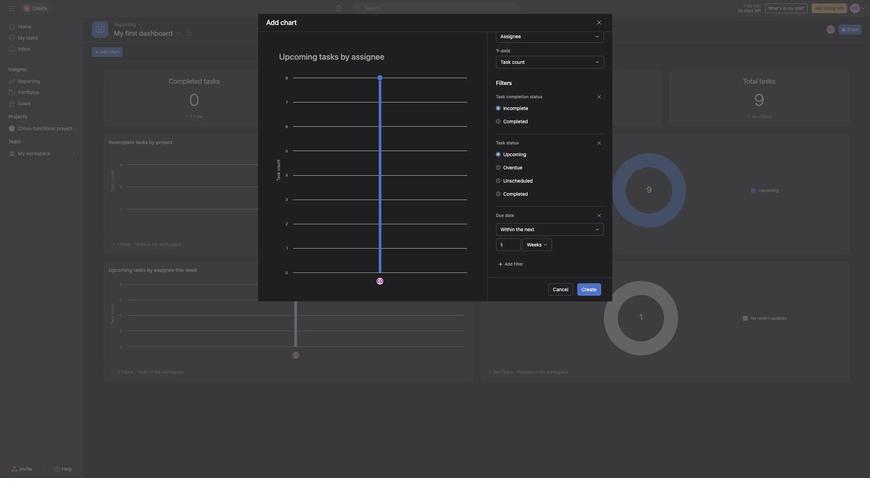 Task type: vqa. For each thing, say whether or not it's contained in the screenshot.
Learn to set measurable targets Link on the left of page
no



Task type: describe. For each thing, give the bounding box(es) containing it.
completed for completed radio
[[504, 191, 528, 197]]

completed tasks
[[169, 77, 220, 85]]

insights
[[8, 66, 27, 72]]

in for project status
[[535, 370, 539, 375]]

no filters button
[[746, 113, 774, 120]]

plan
[[74, 126, 83, 131]]

projects by project status
[[486, 267, 545, 273]]

close image
[[597, 20, 602, 26]]

Completed radio
[[496, 192, 501, 196]]

first dashboard
[[125, 29, 173, 37]]

0 horizontal spatial co
[[293, 353, 299, 358]]

tasks down within the next
[[512, 242, 523, 247]]

9 for total tasks
[[755, 90, 765, 110]]

projects element
[[0, 111, 83, 136]]

30
[[738, 8, 744, 13]]

1 filter button for 9
[[372, 113, 394, 120]]

tasks by completion status this month
[[486, 139, 574, 145]]

my first dashboard
[[114, 29, 173, 37]]

no inside button
[[753, 114, 759, 119]]

add filter
[[505, 262, 524, 267]]

tasks in my workspace for incomplete tasks by project
[[135, 242, 181, 247]]

incomplete tasks by project
[[109, 139, 172, 145]]

Incomplete radio
[[496, 106, 501, 110]]

Overdue radio
[[496, 165, 501, 170]]

upcoming tasks by assignee this week
[[109, 267, 197, 273]]

reporting link inside insights element
[[4, 76, 79, 87]]

tasks for incomplete
[[136, 139, 148, 145]]

show options image
[[176, 31, 182, 36]]

add billing info
[[816, 6, 845, 11]]

filters inside button
[[760, 114, 772, 119]]

portfolios
[[18, 89, 40, 95]]

project
[[57, 126, 73, 131]]

cross-functional project plan
[[18, 126, 83, 131]]

what's in my trial? button
[[766, 3, 808, 13]]

weeks
[[527, 242, 542, 248]]

projects for projects in my workspace
[[518, 370, 534, 375]]

next
[[525, 227, 535, 233]]

tasks up 'upcoming' radio
[[486, 139, 499, 145]]

assignee
[[154, 267, 174, 273]]

incomplete tasks
[[357, 77, 409, 85]]

search list box
[[353, 3, 520, 14]]

search button
[[353, 3, 520, 14]]

within
[[501, 227, 515, 233]]

report image
[[96, 25, 104, 34]]

overdue
[[504, 165, 523, 171]]

this week
[[176, 267, 197, 273]]

add for add billing info
[[816, 6, 823, 11]]

1 vertical spatial completion
[[507, 139, 533, 145]]

2 vertical spatial no
[[494, 370, 500, 375]]

my workspace
[[18, 151, 50, 156]]

projects for projects
[[8, 114, 27, 120]]

invite button
[[7, 463, 37, 476]]

in inside button
[[784, 6, 787, 11]]

create
[[582, 287, 597, 293]]

my inside global element
[[18, 35, 25, 41]]

billing
[[825, 6, 836, 11]]

a button to remove the filter image
[[597, 141, 602, 145]]

date
[[505, 213, 514, 218]]

recent
[[758, 316, 771, 321]]

cross-functional project plan link
[[4, 123, 83, 134]]

team
[[8, 139, 21, 145]]

free
[[744, 3, 753, 8]]

task count button
[[496, 56, 604, 68]]

tasks up upcoming tasks by assignee this week
[[135, 242, 146, 247]]

chart
[[109, 49, 120, 55]]

home link
[[4, 21, 79, 32]]

no recent updates
[[751, 316, 788, 321]]

Unscheduled radio
[[496, 179, 501, 183]]

axis
[[501, 48, 511, 53]]

1 vertical spatial no
[[751, 316, 757, 321]]

left
[[755, 8, 762, 13]]

projects for projects by project status
[[486, 267, 505, 273]]

9 button for total tasks
[[755, 90, 765, 110]]

trial
[[754, 3, 762, 8]]

y-
[[496, 48, 501, 53]]

0 vertical spatial reporting link
[[114, 21, 136, 29]]

my tasks link
[[4, 32, 79, 43]]

functional
[[33, 126, 55, 131]]

due
[[496, 213, 504, 218]]

share
[[848, 27, 859, 32]]

this month
[[550, 139, 574, 145]]

y-axis
[[496, 48, 511, 53]]

0 vertical spatial upcoming
[[504, 152, 527, 157]]

my workspace link
[[4, 148, 79, 159]]

Completed radio
[[496, 119, 501, 124]]

within the next
[[501, 227, 535, 233]]

workspace for upcoming tasks by assignee this week
[[162, 370, 184, 375]]

my inside teams element
[[18, 151, 25, 156]]

no filters inside button
[[753, 114, 772, 119]]

add for add filter
[[505, 262, 513, 267]]

task status
[[496, 140, 519, 146]]

cancel
[[554, 287, 569, 293]]

weeks button
[[523, 239, 552, 251]]

unscheduled
[[504, 178, 533, 184]]

count
[[512, 59, 525, 65]]

insights element
[[0, 63, 83, 111]]

9 button for incomplete tasks
[[378, 90, 388, 110]]



Task type: locate. For each thing, give the bounding box(es) containing it.
1 vertical spatial reporting link
[[4, 76, 79, 87]]

1 vertical spatial tasks
[[136, 139, 148, 145]]

assignee
[[501, 33, 521, 39]]

projects
[[8, 114, 27, 120], [486, 267, 505, 273], [518, 370, 534, 375]]

assignee button
[[496, 30, 604, 43]]

2 vertical spatial upcoming
[[109, 267, 132, 273]]

task inside dropdown button
[[501, 59, 511, 65]]

free trial 30 days left
[[738, 3, 762, 13]]

0 vertical spatial completed
[[504, 118, 528, 124]]

9 button down incomplete tasks at the left of page
[[378, 90, 388, 110]]

add filter button
[[496, 260, 525, 269]]

task up 'upcoming' radio
[[496, 140, 506, 146]]

1 horizontal spatial by
[[500, 139, 506, 145]]

teams element
[[0, 136, 83, 161]]

goals
[[18, 100, 31, 106]]

0 horizontal spatial incomplete
[[109, 139, 134, 145]]

3
[[117, 370, 120, 375]]

incomplete
[[504, 105, 529, 111], [109, 139, 134, 145]]

by down add filter
[[506, 267, 512, 273]]

1 vertical spatial reporting
[[18, 78, 40, 84]]

1 horizontal spatial 9
[[755, 90, 765, 110]]

reporting link
[[114, 21, 136, 29], [4, 76, 79, 87]]

1 filter button for 0
[[183, 113, 206, 120]]

9 up no filters button
[[755, 90, 765, 110]]

1 a button to remove the filter image from the top
[[597, 95, 602, 99]]

1 vertical spatial upcoming
[[759, 188, 780, 193]]

0 horizontal spatial 9 button
[[378, 90, 388, 110]]

co button
[[827, 25, 837, 34]]

cross-
[[18, 126, 33, 131]]

workspace for incomplete tasks by project
[[159, 242, 181, 247]]

2 1 filter button from the left
[[372, 113, 394, 120]]

add chart
[[266, 19, 297, 27]]

incomplete for incomplete tasks by project
[[109, 139, 134, 145]]

1 vertical spatial task
[[496, 94, 506, 99]]

by up 'upcoming' radio
[[500, 139, 506, 145]]

reporting up the portfolios
[[18, 78, 40, 84]]

1 horizontal spatial reporting
[[114, 22, 136, 27]]

tasks in my workspace
[[135, 242, 181, 247], [512, 242, 558, 247], [138, 370, 184, 375]]

projects in my workspace
[[518, 370, 569, 375]]

1 vertical spatial completed
[[504, 191, 528, 197]]

3 filters
[[117, 370, 133, 375]]

what's
[[769, 6, 783, 11]]

0 vertical spatial co
[[829, 27, 835, 32]]

1 filter button
[[183, 113, 206, 120], [372, 113, 394, 120]]

tasks down 'home'
[[26, 35, 38, 41]]

0 vertical spatial no
[[753, 114, 759, 119]]

0 vertical spatial projects
[[8, 114, 27, 120]]

trial?
[[796, 6, 805, 11]]

projects inside dropdown button
[[8, 114, 27, 120]]

by left assignee
[[147, 267, 153, 273]]

9 button
[[378, 90, 388, 110], [755, 90, 765, 110]]

0 vertical spatial tasks
[[26, 35, 38, 41]]

filter
[[194, 114, 204, 119], [382, 114, 392, 119], [120, 242, 131, 247], [497, 242, 508, 247]]

Upcoming radio
[[496, 152, 501, 157]]

0 horizontal spatial 9
[[378, 90, 388, 110]]

1 horizontal spatial co
[[377, 279, 383, 284]]

reporting inside insights element
[[18, 78, 40, 84]]

0 horizontal spatial by
[[147, 267, 153, 273]]

1 vertical spatial a button to remove the filter image
[[597, 214, 602, 218]]

1 horizontal spatial 1 filter button
[[372, 113, 394, 120]]

add chart button
[[92, 47, 123, 57]]

completed for completed option
[[504, 118, 528, 124]]

a button to remove the filter image for due date
[[597, 214, 602, 218]]

tasks inside global element
[[26, 35, 38, 41]]

0 button
[[189, 90, 199, 110]]

0 vertical spatial no filters
[[753, 114, 772, 119]]

task completion status
[[496, 94, 543, 99]]

completion
[[507, 94, 529, 99], [507, 139, 533, 145]]

2 horizontal spatial add
[[816, 6, 823, 11]]

add chart
[[100, 49, 120, 55]]

in for by project
[[147, 242, 151, 247]]

1 1 filter button from the left
[[183, 113, 206, 120]]

portfolios link
[[4, 87, 79, 98]]

home
[[18, 24, 31, 30]]

2 vertical spatial task
[[496, 140, 506, 146]]

a button to remove the filter image
[[597, 95, 602, 99], [597, 214, 602, 218]]

add for add chart
[[100, 49, 108, 55]]

filters
[[496, 80, 512, 86], [760, 114, 772, 119], [121, 370, 133, 375], [501, 370, 514, 375]]

task
[[501, 59, 511, 65], [496, 94, 506, 99], [496, 140, 506, 146]]

tasks left assignee
[[134, 267, 146, 273]]

add to starred image
[[186, 31, 192, 36]]

2 vertical spatial projects
[[518, 370, 534, 375]]

9 button up no filters button
[[755, 90, 765, 110]]

total tasks
[[744, 77, 776, 85]]

task for task completion status
[[496, 94, 506, 99]]

2 vertical spatial add
[[505, 262, 513, 267]]

by project
[[149, 139, 172, 145]]

insights button
[[0, 66, 27, 73]]

my tasks
[[18, 35, 38, 41]]

projects button
[[0, 113, 27, 120]]

cancel button
[[549, 284, 573, 296]]

a button to remove the filter image for task completion status
[[597, 95, 602, 99]]

0 vertical spatial task
[[501, 59, 511, 65]]

add billing info button
[[812, 3, 848, 13]]

1 vertical spatial add
[[100, 49, 108, 55]]

the
[[516, 227, 524, 233]]

1 vertical spatial co
[[377, 279, 383, 284]]

workspace
[[26, 151, 50, 156], [159, 242, 181, 247], [536, 242, 558, 247], [162, 370, 184, 375], [547, 370, 569, 375]]

task down axis
[[501, 59, 511, 65]]

0 vertical spatial completion
[[507, 94, 529, 99]]

0 horizontal spatial reporting link
[[4, 76, 79, 87]]

my
[[789, 6, 794, 11]]

completed down unscheduled
[[504, 191, 528, 197]]

0 vertical spatial a button to remove the filter image
[[597, 95, 602, 99]]

add left billing
[[816, 6, 823, 11]]

Upcoming tasks by assignee text field
[[275, 49, 471, 65]]

None number field
[[496, 239, 521, 251]]

co
[[829, 27, 835, 32], [377, 279, 383, 284], [293, 353, 299, 358]]

1 9 from the left
[[378, 90, 388, 110]]

task for task count
[[501, 59, 511, 65]]

tasks for upcoming
[[134, 267, 146, 273]]

no filters
[[753, 114, 772, 119], [494, 370, 514, 375]]

1 filter
[[190, 114, 204, 119], [379, 114, 392, 119], [117, 242, 131, 247], [494, 242, 508, 247]]

by for tasks
[[500, 139, 506, 145]]

no
[[753, 114, 759, 119], [751, 316, 757, 321], [494, 370, 500, 375]]

create button
[[578, 284, 602, 296]]

tasks in my workspace for upcoming tasks by assignee this week
[[138, 370, 184, 375]]

0
[[189, 90, 199, 110]]

1 horizontal spatial upcoming
[[504, 152, 527, 157]]

0 vertical spatial reporting
[[114, 22, 136, 27]]

within the next button
[[496, 223, 604, 236]]

incomplete for incomplete
[[504, 105, 529, 111]]

0 horizontal spatial upcoming
[[109, 267, 132, 273]]

add up 'projects by project status'
[[505, 262, 513, 267]]

2 a button to remove the filter image from the top
[[597, 214, 602, 218]]

project status
[[513, 267, 545, 273]]

2 vertical spatial tasks
[[134, 267, 146, 273]]

search
[[365, 5, 381, 11]]

invite
[[19, 467, 32, 472]]

hide sidebar image
[[9, 6, 15, 11]]

2 9 button from the left
[[755, 90, 765, 110]]

reporting up my first dashboard
[[114, 22, 136, 27]]

1
[[190, 114, 192, 119], [379, 114, 381, 119], [117, 242, 119, 247], [494, 242, 496, 247]]

1 horizontal spatial add
[[505, 262, 513, 267]]

0 horizontal spatial projects
[[8, 114, 27, 120]]

2 horizontal spatial projects
[[518, 370, 534, 375]]

2 9 from the left
[[755, 90, 765, 110]]

1 vertical spatial no filters
[[494, 370, 514, 375]]

goals link
[[4, 98, 79, 109]]

completed right completed option
[[504, 118, 528, 124]]

by for projects
[[506, 267, 512, 273]]

global element
[[0, 17, 83, 59]]

9 down incomplete tasks at the left of page
[[378, 90, 388, 110]]

reporting link up the portfolios
[[4, 76, 79, 87]]

task count
[[501, 59, 525, 65]]

info
[[837, 6, 845, 11]]

tasks for my
[[26, 35, 38, 41]]

days
[[745, 8, 754, 13]]

0 vertical spatial add
[[816, 6, 823, 11]]

what's in my trial?
[[769, 6, 805, 11]]

upcoming
[[504, 152, 527, 157], [759, 188, 780, 193], [109, 267, 132, 273]]

0 horizontal spatial add
[[100, 49, 108, 55]]

1 9 button from the left
[[378, 90, 388, 110]]

add inside dropdown button
[[505, 262, 513, 267]]

1 horizontal spatial no filters
[[753, 114, 772, 119]]

in for by
[[150, 370, 154, 375]]

due date
[[496, 213, 514, 218]]

2 horizontal spatial upcoming
[[759, 188, 780, 193]]

share button
[[839, 25, 863, 34]]

reporting link up my first dashboard
[[114, 21, 136, 29]]

1 horizontal spatial 9 button
[[755, 90, 765, 110]]

inbox link
[[4, 43, 79, 55]]

2 horizontal spatial co
[[829, 27, 835, 32]]

2 vertical spatial co
[[293, 353, 299, 358]]

filter
[[514, 262, 524, 267]]

1 horizontal spatial reporting link
[[114, 21, 136, 29]]

0 horizontal spatial reporting
[[18, 78, 40, 84]]

tasks right 3 filters
[[138, 370, 149, 375]]

1 completed from the top
[[504, 118, 528, 124]]

workspace for projects by project status
[[547, 370, 569, 375]]

9 for incomplete tasks
[[378, 90, 388, 110]]

0 vertical spatial incomplete
[[504, 105, 529, 111]]

1 vertical spatial projects
[[486, 267, 505, 273]]

add left chart
[[100, 49, 108, 55]]

1 vertical spatial incomplete
[[109, 139, 134, 145]]

completed
[[504, 118, 528, 124], [504, 191, 528, 197]]

workspace inside my workspace link
[[26, 151, 50, 156]]

co inside button
[[829, 27, 835, 32]]

reporting
[[114, 22, 136, 27], [18, 78, 40, 84]]

task for task status
[[496, 140, 506, 146]]

task up incomplete option
[[496, 94, 506, 99]]

team button
[[0, 138, 21, 145]]

0 horizontal spatial no filters
[[494, 370, 514, 375]]

2 horizontal spatial by
[[506, 267, 512, 273]]

updates
[[772, 316, 788, 321]]

tasks left by project
[[136, 139, 148, 145]]

1 horizontal spatial incomplete
[[504, 105, 529, 111]]

2 completed from the top
[[504, 191, 528, 197]]

inbox
[[18, 46, 30, 52]]

0 horizontal spatial 1 filter button
[[183, 113, 206, 120]]

1 horizontal spatial projects
[[486, 267, 505, 273]]



